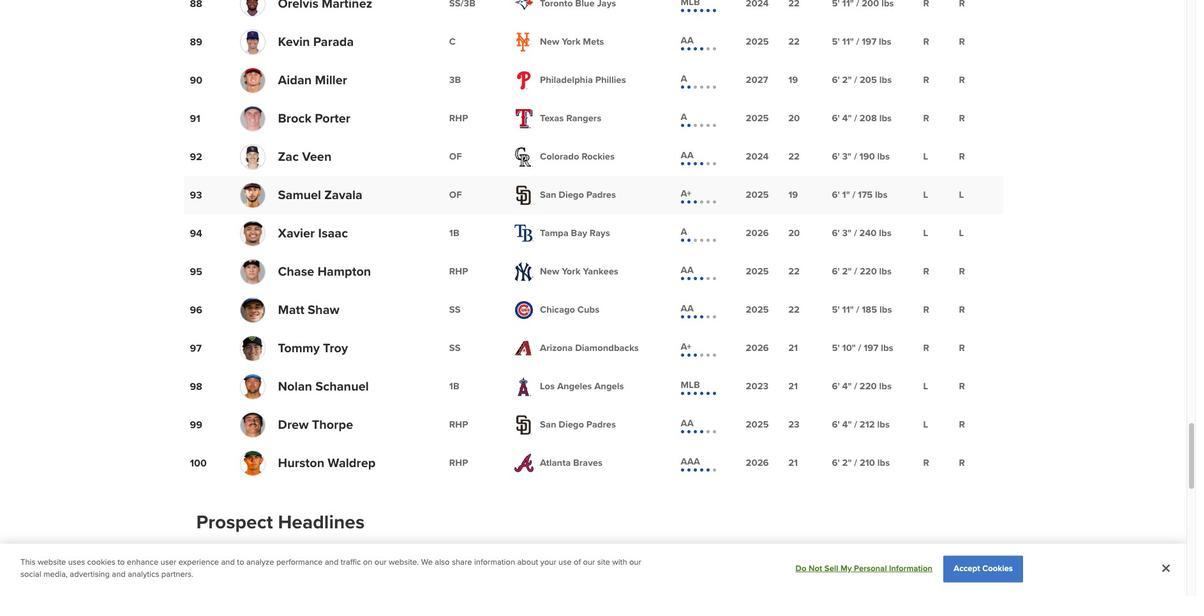 Task type: vqa. For each thing, say whether or not it's contained in the screenshot.


Task type: describe. For each thing, give the bounding box(es) containing it.
troy
[[323, 341, 348, 356]]

20 for porter
[[788, 113, 800, 124]]

lbs for aidan miller
[[879, 74, 892, 86]]

20 for isaac
[[788, 228, 800, 239]]

arizona
[[540, 342, 573, 354]]

san for thorpe
[[540, 419, 556, 430]]

aidan miller
[[278, 72, 347, 88]]

6' 2" / 205 lbs
[[832, 74, 892, 86]]

lbs for zac veen
[[877, 151, 890, 162]]

partners.
[[161, 570, 193, 580]]

rhp for drew thorpe
[[449, 419, 468, 430]]

accept cookies
[[954, 563, 1013, 574]]

2024
[[746, 151, 769, 162]]

do not sell my personal information button
[[796, 556, 933, 582]]

2025 for shaw
[[746, 304, 769, 316]]

98
[[190, 380, 202, 393]]

photo headshot of zac veen image
[[240, 145, 265, 169]]

photo headshot of orelvis martinez image
[[240, 0, 265, 16]]

share
[[452, 557, 472, 567]]

210
[[860, 457, 875, 469]]

san diego padres for drew thorpe
[[540, 419, 616, 430]]

shaw
[[308, 302, 340, 318]]

information
[[889, 563, 933, 574]]

6' 3" / 190 lbs
[[832, 151, 890, 162]]

thorpe
[[312, 417, 353, 432]]

use
[[559, 557, 572, 567]]

c
[[449, 36, 456, 47]]

los angeles angels logo image
[[514, 377, 534, 396]]

atlanta braves logo image
[[514, 454, 534, 472]]

angeles
[[557, 381, 592, 392]]

190
[[860, 151, 875, 162]]

brock porter
[[278, 111, 350, 126]]

photo headshot of tommy troy image
[[240, 336, 265, 360]]

rhp for hurston waldrep
[[449, 457, 468, 469]]

zavala
[[324, 187, 363, 203]]

york for parada
[[562, 36, 581, 47]]

matt shaw
[[278, 302, 340, 318]]

privacy alert dialog
[[0, 544, 1187, 596]]

l for samuel zavala
[[923, 189, 928, 201]]

tampa
[[540, 228, 569, 239]]

do not sell my personal information
[[796, 563, 933, 574]]

angels
[[594, 381, 624, 392]]

photo headshot of xavier isaac image
[[240, 215, 265, 252]]

schanuel
[[315, 379, 369, 394]]

0 horizontal spatial and
[[112, 570, 126, 580]]

traffic
[[341, 557, 361, 567]]

mets
[[583, 36, 604, 47]]

miller
[[315, 72, 347, 88]]

san for zavala
[[540, 189, 556, 201]]

headlines
[[278, 510, 365, 534]]

diamondbacks
[[575, 342, 639, 354]]

samuel zavala
[[278, 187, 363, 203]]

22 for veen
[[788, 151, 800, 162]]

2 our from the left
[[583, 557, 595, 567]]

a+ for tommy troy
[[681, 341, 692, 352]]

social
[[20, 570, 41, 580]]

also
[[435, 557, 450, 567]]

6' for drew thorpe
[[832, 419, 840, 430]]

6' 3" / 240 lbs
[[832, 228, 892, 239]]

99
[[190, 418, 202, 431]]

accept cookies button
[[944, 556, 1023, 582]]

do
[[796, 563, 807, 574]]

aa for drew thorpe
[[681, 417, 694, 429]]

6' for nolan schanuel
[[832, 381, 840, 392]]

22 for shaw
[[788, 304, 800, 316]]

accept
[[954, 563, 980, 574]]

/ for drew thorpe
[[854, 419, 857, 430]]

90
[[190, 74, 202, 86]]

atlanta
[[540, 457, 571, 469]]

texas rangers
[[540, 113, 601, 124]]

personal
[[854, 563, 887, 574]]

/ for xavier isaac
[[854, 228, 857, 239]]

/ for aidan miller
[[854, 74, 857, 86]]

lbs for hurston waldrep
[[878, 457, 890, 469]]

220 for nolan schanuel
[[860, 381, 877, 392]]

6' for samuel zavala
[[832, 189, 840, 201]]

6' for chase hampton
[[832, 266, 840, 277]]

22 for hampton
[[788, 266, 800, 277]]

advertising
[[70, 570, 110, 580]]

xavier
[[278, 226, 315, 241]]

5' for kevin parada
[[832, 36, 840, 47]]

atlanta braves
[[540, 457, 603, 469]]

tampa bay rays logo image
[[514, 225, 534, 242]]

5' 11" / 197 lbs
[[832, 36, 891, 47]]

website
[[38, 557, 66, 567]]

aa for zac veen
[[681, 149, 694, 161]]

rays
[[590, 228, 610, 239]]

on
[[363, 557, 372, 567]]

veen
[[302, 149, 332, 164]]

bay
[[571, 228, 587, 239]]

xavier isaac
[[278, 226, 348, 241]]

prospect headlines
[[196, 510, 365, 534]]

lbs for samuel zavala
[[875, 189, 888, 201]]

lbs for nolan schanuel
[[879, 381, 892, 392]]

lbs for matt shaw
[[880, 304, 892, 316]]

1"
[[842, 189, 850, 201]]

philadelphia phillies logo image
[[514, 71, 534, 90]]

2" for hurston waldrep
[[842, 457, 852, 469]]

19 for miller
[[788, 74, 798, 86]]

waldrep
[[328, 455, 376, 471]]

colorado rockies logo image
[[514, 147, 534, 166]]

media,
[[43, 570, 68, 580]]

/ for nolan schanuel
[[854, 381, 857, 392]]

site
[[597, 557, 610, 567]]

175
[[858, 189, 873, 201]]

san diego padres logo image for thorpe
[[514, 415, 534, 434]]

colorado
[[540, 151, 579, 162]]

york for hampton
[[562, 266, 581, 277]]

21 for troy
[[788, 342, 798, 354]]

6' for aidan miller
[[832, 74, 840, 86]]

1b for nolan schanuel
[[449, 381, 459, 392]]

lbs for brock porter
[[879, 113, 892, 124]]

19 for zavala
[[788, 189, 798, 201]]

l for zac veen
[[923, 151, 928, 162]]

240
[[860, 228, 877, 239]]

photo headshot of hurston waldrep image
[[240, 445, 265, 481]]

this
[[20, 557, 35, 567]]

2023
[[746, 381, 769, 392]]

aidan
[[278, 72, 312, 88]]

95
[[190, 265, 202, 278]]

chase
[[278, 264, 314, 279]]

nolan
[[278, 379, 312, 394]]

1 horizontal spatial and
[[221, 557, 235, 567]]

5' 11" / 185 lbs
[[832, 304, 892, 316]]

sell
[[825, 563, 838, 574]]

4" for nolan schanuel
[[842, 381, 852, 392]]

photo headshot of aidan miller image
[[240, 62, 265, 98]]

zac
[[278, 149, 299, 164]]

brock
[[278, 111, 312, 126]]

6' for xavier isaac
[[832, 228, 840, 239]]

chicago cubs logo image
[[514, 300, 534, 319]]

aa for kevin parada
[[681, 34, 694, 46]]

of for zac veen
[[449, 151, 462, 162]]

aa for matt shaw
[[681, 303, 694, 314]]

197 for kevin parada
[[862, 36, 877, 47]]

diego for samuel zavala
[[559, 189, 584, 201]]

6' 4" / 220 lbs
[[832, 381, 892, 392]]

rockies
[[582, 151, 615, 162]]

l for xavier isaac
[[923, 228, 928, 239]]

185
[[862, 304, 877, 316]]

new york mets
[[540, 36, 604, 47]]

lbs for drew thorpe
[[877, 419, 890, 430]]



Task type: locate. For each thing, give the bounding box(es) containing it.
4 22 from the top
[[788, 304, 800, 316]]

0 vertical spatial san diego padres logo image
[[514, 185, 534, 205]]

/ left 205
[[854, 74, 857, 86]]

photo headshot of nolan schanuel image
[[240, 368, 265, 405]]

0 vertical spatial 11"
[[842, 36, 854, 47]]

/ for tommy troy
[[858, 342, 861, 354]]

3 5' from the top
[[832, 342, 840, 354]]

/ right 1"
[[852, 189, 856, 201]]

2 york from the top
[[562, 266, 581, 277]]

san diego padres down colorado rockies
[[540, 189, 616, 201]]

rangers
[[566, 113, 601, 124]]

1 vertical spatial york
[[562, 266, 581, 277]]

user
[[161, 557, 176, 567]]

to right cookies
[[118, 557, 125, 567]]

hurston
[[278, 455, 324, 471]]

2025 for thorpe
[[746, 419, 769, 430]]

3" left 190
[[842, 151, 852, 162]]

1 of from the top
[[449, 151, 462, 162]]

2 san from the top
[[540, 419, 556, 430]]

york left mets
[[562, 36, 581, 47]]

93
[[190, 189, 202, 201]]

analyze
[[246, 557, 274, 567]]

2026 for hurston waldrep
[[746, 457, 769, 469]]

arizona diamondbacks
[[540, 342, 639, 354]]

0 vertical spatial san
[[540, 189, 556, 201]]

1 vertical spatial new
[[540, 266, 559, 277]]

hurston waldrep
[[278, 455, 376, 471]]

2 2" from the top
[[842, 266, 852, 277]]

2026 for xavier isaac
[[746, 228, 769, 239]]

2" for aidan miller
[[842, 74, 852, 86]]

new for kevin parada
[[540, 36, 559, 47]]

2 21 from the top
[[788, 381, 798, 392]]

6' left 240
[[832, 228, 840, 239]]

padres down angels
[[586, 419, 616, 430]]

my
[[841, 563, 852, 574]]

our right with
[[629, 557, 641, 567]]

0 vertical spatial 5'
[[832, 36, 840, 47]]

chicago cubs
[[540, 304, 600, 316]]

21
[[788, 342, 798, 354], [788, 381, 798, 392], [788, 457, 798, 469]]

19 right the 2027 at the right top
[[788, 74, 798, 86]]

3 a from the top
[[681, 226, 687, 237]]

ss for tommy troy
[[449, 342, 461, 354]]

6 2025 from the top
[[746, 419, 769, 430]]

1 11" from the top
[[842, 36, 854, 47]]

1 vertical spatial san
[[540, 419, 556, 430]]

0 vertical spatial 2026
[[746, 228, 769, 239]]

rhp for brock porter
[[449, 113, 468, 124]]

4 2025 from the top
[[746, 266, 769, 277]]

san diego padres logo image
[[514, 185, 534, 205], [514, 415, 534, 434]]

lbs down 5' 10" / 197 lbs
[[879, 381, 892, 392]]

22 for parada
[[788, 36, 800, 47]]

prospect
[[196, 510, 273, 534]]

3b
[[449, 74, 461, 86]]

2025 for parada
[[746, 36, 769, 47]]

san down los
[[540, 419, 556, 430]]

photo headshot of brock porter image
[[240, 100, 265, 137]]

lbs right 190
[[877, 151, 890, 162]]

1 vertical spatial 20
[[788, 228, 800, 239]]

1 to from the left
[[118, 557, 125, 567]]

/ left 212
[[854, 419, 857, 430]]

2 rhp from the top
[[449, 266, 468, 277]]

to left analyze
[[237, 557, 244, 567]]

0 vertical spatial 19
[[788, 74, 798, 86]]

york
[[562, 36, 581, 47], [562, 266, 581, 277]]

3 21 from the top
[[788, 457, 798, 469]]

3 22 from the top
[[788, 266, 800, 277]]

5 aa from the top
[[681, 417, 694, 429]]

0 vertical spatial 4"
[[842, 113, 852, 124]]

0 vertical spatial a
[[681, 73, 687, 84]]

6' left 210
[[832, 457, 840, 469]]

1 vertical spatial of
[[449, 189, 462, 201]]

1 vertical spatial 197
[[864, 342, 879, 354]]

1 vertical spatial 4"
[[842, 381, 852, 392]]

3 2025 from the top
[[746, 189, 769, 201]]

1b
[[449, 228, 459, 239], [449, 381, 459, 392]]

11" for kevin parada
[[842, 36, 854, 47]]

6' left 208
[[832, 113, 840, 124]]

1 22 from the top
[[788, 36, 800, 47]]

/ for zac veen
[[854, 151, 857, 162]]

/ for chase hampton
[[854, 266, 857, 277]]

photo headshot of matt shaw image
[[240, 298, 265, 322]]

/ up 6' 2" / 205 lbs
[[856, 36, 859, 47]]

6' for hurston waldrep
[[832, 457, 840, 469]]

2 5' from the top
[[832, 304, 840, 316]]

yankees
[[583, 266, 618, 277]]

6 6' from the top
[[832, 266, 840, 277]]

21 for schanuel
[[788, 381, 798, 392]]

92
[[190, 150, 202, 163]]

1 horizontal spatial our
[[583, 557, 595, 567]]

6' down 6' 3" / 240 lbs
[[832, 266, 840, 277]]

1 san diego padres from the top
[[540, 189, 616, 201]]

3"
[[842, 151, 852, 162], [842, 228, 852, 239]]

197 for tommy troy
[[864, 342, 879, 354]]

2 4" from the top
[[842, 381, 852, 392]]

san diego padres
[[540, 189, 616, 201], [540, 419, 616, 430]]

2 of from the top
[[449, 189, 462, 201]]

2 1b from the top
[[449, 381, 459, 392]]

website.
[[389, 557, 419, 567]]

and down cookies
[[112, 570, 126, 580]]

4"
[[842, 113, 852, 124], [842, 381, 852, 392], [842, 419, 852, 430]]

6' 2" / 220 lbs
[[832, 266, 892, 277]]

drew
[[278, 417, 309, 432]]

6' left 205
[[832, 74, 840, 86]]

/ left 240
[[854, 228, 857, 239]]

aa
[[681, 34, 694, 46], [681, 149, 694, 161], [681, 264, 694, 276], [681, 303, 694, 314], [681, 417, 694, 429]]

lbs right 208
[[879, 113, 892, 124]]

2 2025 from the top
[[746, 113, 769, 124]]

2 aa from the top
[[681, 149, 694, 161]]

1 vertical spatial 2026
[[746, 342, 769, 354]]

2" for chase hampton
[[842, 266, 852, 277]]

4" left 208
[[842, 113, 852, 124]]

1 aa from the top
[[681, 34, 694, 46]]

lbs right 175
[[875, 189, 888, 201]]

0 vertical spatial 2"
[[842, 74, 852, 86]]

0 horizontal spatial to
[[118, 557, 125, 567]]

photo headshot of drew thorpe image
[[240, 407, 265, 443]]

new york yankees
[[540, 266, 618, 277]]

1 vertical spatial 2"
[[842, 266, 852, 277]]

2 vertical spatial a
[[681, 226, 687, 237]]

porter
[[315, 111, 350, 126]]

212
[[860, 419, 875, 430]]

colorado rockies
[[540, 151, 615, 162]]

2026 for tommy troy
[[746, 342, 769, 354]]

3 2026 from the top
[[746, 457, 769, 469]]

zac veen
[[278, 149, 332, 164]]

2 vertical spatial 4"
[[842, 419, 852, 430]]

lbs up 5' 11" / 185 lbs
[[879, 266, 892, 277]]

diego up 'atlanta braves'
[[559, 419, 584, 430]]

/ for hurston waldrep
[[854, 457, 857, 469]]

3 our from the left
[[629, 557, 641, 567]]

san diego padres logo image up atlanta braves logo
[[514, 415, 534, 434]]

6' left 1"
[[832, 189, 840, 201]]

1 2025 from the top
[[746, 36, 769, 47]]

new york mets logo image
[[514, 32, 534, 51]]

1 20 from the top
[[788, 113, 800, 124]]

5'
[[832, 36, 840, 47], [832, 304, 840, 316], [832, 342, 840, 354]]

about
[[517, 557, 538, 567]]

/ down 6' 3" / 240 lbs
[[854, 266, 857, 277]]

new
[[540, 36, 559, 47], [540, 266, 559, 277]]

2 vertical spatial 21
[[788, 457, 798, 469]]

/ right 10"
[[858, 342, 861, 354]]

lbs right 240
[[879, 228, 892, 239]]

performance
[[276, 557, 323, 567]]

4" for drew thorpe
[[842, 419, 852, 430]]

1 vertical spatial ss
[[449, 342, 461, 354]]

photo headshot of samuel zavala image
[[240, 177, 265, 213]]

/ left 208
[[854, 113, 857, 124]]

0 vertical spatial 20
[[788, 113, 800, 124]]

2 to from the left
[[237, 557, 244, 567]]

kevin
[[278, 34, 310, 49]]

1 san from the top
[[540, 189, 556, 201]]

2 vertical spatial 2"
[[842, 457, 852, 469]]

2 vertical spatial 2026
[[746, 457, 769, 469]]

1 york from the top
[[562, 36, 581, 47]]

cubs
[[578, 304, 600, 316]]

2 2026 from the top
[[746, 342, 769, 354]]

1 diego from the top
[[559, 189, 584, 201]]

1 a+ from the top
[[681, 188, 692, 199]]

york left yankees
[[562, 266, 581, 277]]

100
[[190, 457, 207, 469]]

1 ss from the top
[[449, 304, 461, 316]]

padres for drew thorpe
[[586, 419, 616, 430]]

aa for chase hampton
[[681, 264, 694, 276]]

padres up rays
[[586, 189, 616, 201]]

and
[[221, 557, 235, 567], [325, 557, 339, 567], [112, 570, 126, 580]]

2 new from the top
[[540, 266, 559, 277]]

4 rhp from the top
[[449, 457, 468, 469]]

chase hampton
[[278, 264, 371, 279]]

96
[[190, 304, 202, 316]]

information
[[474, 557, 515, 567]]

3 4" from the top
[[842, 419, 852, 430]]

1 rhp from the top
[[449, 113, 468, 124]]

21 down 23
[[788, 457, 798, 469]]

1 padres from the top
[[586, 189, 616, 201]]

1 3" from the top
[[842, 151, 852, 162]]

1 vertical spatial 220
[[860, 381, 877, 392]]

a for aidan miller
[[681, 73, 687, 84]]

1 horizontal spatial to
[[237, 557, 244, 567]]

lbs for chase hampton
[[879, 266, 892, 277]]

5' up 6' 2" / 205 lbs
[[832, 36, 840, 47]]

1 vertical spatial a+
[[681, 341, 692, 352]]

220 up 212
[[860, 381, 877, 392]]

arizona diamondbacks logo image
[[514, 341, 534, 356]]

los
[[540, 381, 555, 392]]

6' up 6' 4" / 212 lbs
[[832, 381, 840, 392]]

2027
[[746, 74, 768, 86]]

lbs for tommy troy
[[881, 342, 893, 354]]

san diego padres logo image for zavala
[[514, 185, 534, 205]]

braves
[[573, 457, 603, 469]]

diego
[[559, 189, 584, 201], [559, 419, 584, 430]]

0 vertical spatial padres
[[586, 189, 616, 201]]

phillies
[[595, 74, 626, 86]]

san
[[540, 189, 556, 201], [540, 419, 556, 430]]

0 vertical spatial san diego padres
[[540, 189, 616, 201]]

5' for matt shaw
[[832, 304, 840, 316]]

/ up 6' 4" / 212 lbs
[[854, 381, 857, 392]]

0 horizontal spatial our
[[375, 557, 387, 567]]

1 6' from the top
[[832, 74, 840, 86]]

1 19 from the top
[[788, 74, 798, 86]]

0 vertical spatial new
[[540, 36, 559, 47]]

a
[[681, 73, 687, 84], [681, 111, 687, 122], [681, 226, 687, 237]]

2025 for hampton
[[746, 266, 769, 277]]

philadelphia
[[540, 74, 593, 86]]

2 padres from the top
[[586, 419, 616, 430]]

4 6' from the top
[[832, 189, 840, 201]]

3 2" from the top
[[842, 457, 852, 469]]

cookies
[[982, 563, 1013, 574]]

5' for tommy troy
[[832, 342, 840, 354]]

enhance
[[127, 557, 158, 567]]

new york yankees logo image
[[514, 262, 534, 281]]

1 1b from the top
[[449, 228, 459, 239]]

205
[[860, 74, 877, 86]]

nolan schanuel
[[278, 379, 369, 394]]

1 our from the left
[[375, 557, 387, 567]]

diego up tampa bay rays
[[559, 189, 584, 201]]

3" for xavier isaac
[[842, 228, 852, 239]]

2 ss from the top
[[449, 342, 461, 354]]

2 horizontal spatial and
[[325, 557, 339, 567]]

7 6' from the top
[[832, 381, 840, 392]]

2 6' from the top
[[832, 113, 840, 124]]

5 6' from the top
[[832, 228, 840, 239]]

a for brock porter
[[681, 111, 687, 122]]

new for chase hampton
[[540, 266, 559, 277]]

197 right 10"
[[864, 342, 879, 354]]

aaa
[[681, 456, 700, 467]]

2026
[[746, 228, 769, 239], [746, 342, 769, 354], [746, 457, 769, 469]]

1 vertical spatial 11"
[[842, 304, 854, 316]]

photo headshot of kevin parada image
[[240, 30, 265, 54]]

6' for brock porter
[[832, 113, 840, 124]]

94
[[190, 227, 202, 240]]

our right on on the left
[[375, 557, 387, 567]]

san up "tampa"
[[540, 189, 556, 201]]

lbs right 10"
[[881, 342, 893, 354]]

toronto blue jays logo image
[[514, 0, 534, 12]]

1 21 from the top
[[788, 342, 798, 354]]

1 vertical spatial a
[[681, 111, 687, 122]]

4" for brock porter
[[842, 113, 852, 124]]

padres for samuel zavala
[[586, 189, 616, 201]]

/ for samuel zavala
[[852, 189, 856, 201]]

220
[[860, 266, 877, 277], [860, 381, 877, 392]]

5' 10" / 197 lbs
[[832, 342, 893, 354]]

1 220 from the top
[[860, 266, 877, 277]]

2 220 from the top
[[860, 381, 877, 392]]

5 2025 from the top
[[746, 304, 769, 316]]

new right new york mets logo
[[540, 36, 559, 47]]

11" for matt shaw
[[842, 304, 854, 316]]

/ for brock porter
[[854, 113, 857, 124]]

/ for kevin parada
[[856, 36, 859, 47]]

1 vertical spatial 21
[[788, 381, 798, 392]]

1 vertical spatial 3"
[[842, 228, 852, 239]]

1 4" from the top
[[842, 113, 852, 124]]

san diego padres for samuel zavala
[[540, 189, 616, 201]]

diego for drew thorpe
[[559, 419, 584, 430]]

1 vertical spatial padres
[[586, 419, 616, 430]]

of for samuel zavala
[[449, 189, 462, 201]]

197 up 205
[[862, 36, 877, 47]]

0 vertical spatial diego
[[559, 189, 584, 201]]

21 for waldrep
[[788, 457, 798, 469]]

/ for matt shaw
[[856, 304, 859, 316]]

0 vertical spatial 220
[[860, 266, 877, 277]]

1 vertical spatial san diego padres logo image
[[514, 415, 534, 434]]

2 horizontal spatial our
[[629, 557, 641, 567]]

l for drew thorpe
[[923, 419, 928, 430]]

1 5' from the top
[[832, 36, 840, 47]]

4" left 212
[[842, 419, 852, 430]]

a+ for samuel zavala
[[681, 188, 692, 199]]

23
[[788, 419, 800, 430]]

220 down 240
[[860, 266, 877, 277]]

new right new york yankees logo
[[540, 266, 559, 277]]

2 san diego padres logo image from the top
[[514, 415, 534, 434]]

19
[[788, 74, 798, 86], [788, 189, 798, 201]]

0 vertical spatial 197
[[862, 36, 877, 47]]

lbs right 210
[[878, 457, 890, 469]]

hampton
[[318, 264, 371, 279]]

9 6' from the top
[[832, 457, 840, 469]]

1b for xavier isaac
[[449, 228, 459, 239]]

rhp for chase hampton
[[449, 266, 468, 277]]

and right experience
[[221, 557, 235, 567]]

a for xavier isaac
[[681, 226, 687, 237]]

1 vertical spatial san diego padres
[[540, 419, 616, 430]]

6' 1" / 175 lbs
[[832, 189, 888, 201]]

2 vertical spatial 5'
[[832, 342, 840, 354]]

21 left 10"
[[788, 342, 798, 354]]

and left traffic
[[325, 557, 339, 567]]

2 a+ from the top
[[681, 341, 692, 352]]

/ left 185
[[856, 304, 859, 316]]

2 a from the top
[[681, 111, 687, 122]]

0 vertical spatial 1b
[[449, 228, 459, 239]]

22
[[788, 36, 800, 47], [788, 151, 800, 162], [788, 266, 800, 277], [788, 304, 800, 316]]

3" left 240
[[842, 228, 852, 239]]

5' left 10"
[[832, 342, 840, 354]]

2" left 205
[[842, 74, 852, 86]]

0 vertical spatial of
[[449, 151, 462, 162]]

21 right 2023
[[788, 381, 798, 392]]

lbs right 185
[[880, 304, 892, 316]]

19 left 1"
[[788, 189, 798, 201]]

experience
[[179, 557, 219, 567]]

2 20 from the top
[[788, 228, 800, 239]]

2 19 from the top
[[788, 189, 798, 201]]

0 vertical spatial 21
[[788, 342, 798, 354]]

11" up 6' 2" / 205 lbs
[[842, 36, 854, 47]]

0 vertical spatial york
[[562, 36, 581, 47]]

/ left 210
[[854, 457, 857, 469]]

0 vertical spatial 3"
[[842, 151, 852, 162]]

our right of
[[583, 557, 595, 567]]

with
[[612, 557, 627, 567]]

0 vertical spatial ss
[[449, 304, 461, 316]]

lbs for kevin parada
[[879, 36, 891, 47]]

6' left 190
[[832, 151, 840, 162]]

6' for zac veen
[[832, 151, 840, 162]]

photo headshot of chase hampton image
[[240, 253, 265, 290]]

texas
[[540, 113, 564, 124]]

2" left 210
[[842, 457, 852, 469]]

6' left 212
[[832, 419, 840, 430]]

11" left 185
[[842, 304, 854, 316]]

lbs right 205
[[879, 74, 892, 86]]

4 aa from the top
[[681, 303, 694, 314]]

this website uses cookies to enhance user experience and to analyze performance and traffic on our website. we also share information about your use of our site with our social media, advertising and analytics partners.
[[20, 557, 641, 580]]

2 diego from the top
[[559, 419, 584, 430]]

padres
[[586, 189, 616, 201], [586, 419, 616, 430]]

2 3" from the top
[[842, 228, 852, 239]]

6'
[[832, 74, 840, 86], [832, 113, 840, 124], [832, 151, 840, 162], [832, 189, 840, 201], [832, 228, 840, 239], [832, 266, 840, 277], [832, 381, 840, 392], [832, 419, 840, 430], [832, 457, 840, 469]]

san diego padres down angeles
[[540, 419, 616, 430]]

2" down 6' 3" / 240 lbs
[[842, 266, 852, 277]]

2025 for porter
[[746, 113, 769, 124]]

/ left 190
[[854, 151, 857, 162]]

2 san diego padres from the top
[[540, 419, 616, 430]]

2 11" from the top
[[842, 304, 854, 316]]

3 aa from the top
[[681, 264, 694, 276]]

1 vertical spatial 5'
[[832, 304, 840, 316]]

1 vertical spatial 1b
[[449, 381, 459, 392]]

4" down 10"
[[842, 381, 852, 392]]

91
[[190, 112, 200, 125]]

1 a from the top
[[681, 73, 687, 84]]

2 22 from the top
[[788, 151, 800, 162]]

l for nolan schanuel
[[923, 381, 928, 392]]

mlb
[[681, 379, 700, 391]]

3 6' from the top
[[832, 151, 840, 162]]

8 6' from the top
[[832, 419, 840, 430]]

lbs up 6' 2" / 205 lbs
[[879, 36, 891, 47]]

5' left 185
[[832, 304, 840, 316]]

0 vertical spatial a+
[[681, 188, 692, 199]]

1 san diego padres logo image from the top
[[514, 185, 534, 205]]

3 rhp from the top
[[449, 419, 468, 430]]

ss for matt shaw
[[449, 304, 461, 316]]

1 new from the top
[[540, 36, 559, 47]]

1 2" from the top
[[842, 74, 852, 86]]

san diego padres logo image down colorado rockies logo
[[514, 185, 534, 205]]

220 for chase hampton
[[860, 266, 877, 277]]

1 vertical spatial 19
[[788, 189, 798, 201]]

lbs for xavier isaac
[[879, 228, 892, 239]]

kevin parada
[[278, 34, 354, 49]]

texas rangers logo image
[[514, 109, 534, 128]]

3" for zac veen
[[842, 151, 852, 162]]

1 vertical spatial diego
[[559, 419, 584, 430]]

lbs right 212
[[877, 419, 890, 430]]

1 2026 from the top
[[746, 228, 769, 239]]



